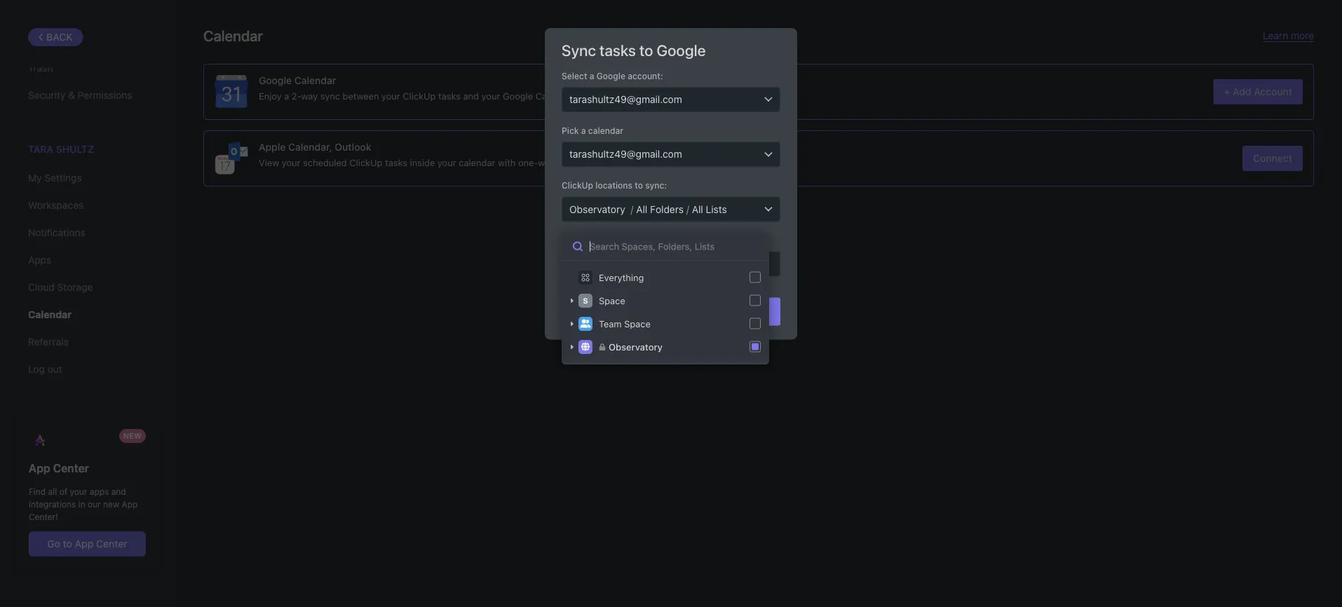 Task type: vqa. For each thing, say whether or not it's contained in the screenshot.
2 in 1 2 3
no



Task type: describe. For each thing, give the bounding box(es) containing it.
tasks up select a google account:
[[600, 41, 636, 59]]

security & permissions
[[28, 89, 132, 101]]

0 vertical spatial learn more link
[[1264, 30, 1315, 42]]

learn more link for connect
[[582, 157, 630, 168]]

select a google account:
[[562, 71, 663, 81]]

Search Spaces, Folders, Lists text field
[[562, 233, 770, 261]]

apple
[[259, 141, 286, 153]]

outlook
[[335, 141, 372, 153]]

like
[[655, 235, 669, 245]]

team space
[[599, 319, 651, 329]]

+
[[1225, 86, 1231, 98]]

account:
[[628, 71, 663, 81]]

log
[[28, 364, 45, 375]]

go to app center button
[[29, 532, 146, 557]]

a inside google calendar enjoy a 2-way sync between your clickup tasks and your google calendar. learn more
[[284, 91, 289, 101]]

tasks inside google calendar enjoy a 2-way sync between your clickup tasks and your google calendar. learn more
[[439, 91, 461, 101]]

assigned
[[598, 259, 637, 269]]

lists
[[706, 203, 727, 215]]

sync tasks to google
[[562, 41, 706, 59]]

clickup inside google calendar enjoy a 2-way sync between your clickup tasks and your google calendar. learn more
[[403, 91, 436, 101]]

all folders
[[637, 203, 684, 215]]

all for all tasks
[[708, 259, 719, 269]]

your left calendar.
[[482, 91, 501, 101]]

settings
[[44, 172, 82, 184]]

tara
[[28, 143, 53, 155]]

to for sync:
[[635, 181, 643, 190]]

notifications link
[[28, 221, 147, 245]]

cancel button
[[562, 298, 667, 326]]

to for google
[[640, 41, 653, 59]]

calendar link
[[28, 303, 147, 327]]

go
[[47, 539, 60, 550]]

security
[[28, 89, 65, 101]]

and inside find all of your apps and integrations in our new app center!
[[111, 487, 126, 497]]

all lists
[[692, 203, 727, 215]]

more inside 'link'
[[1292, 30, 1315, 41]]

security & permissions link
[[28, 83, 147, 107]]

cloud storage link
[[28, 276, 147, 300]]

0 horizontal spatial center
[[53, 462, 89, 475]]

way inside google calendar enjoy a 2-way sync between your clickup tasks and your google calendar. learn more
[[301, 91, 318, 101]]

account
[[1255, 86, 1293, 98]]

pick a calendar
[[562, 126, 624, 136]]

app inside button
[[75, 539, 94, 550]]

inside
[[410, 157, 435, 168]]

go to app center
[[47, 539, 128, 550]]

all
[[48, 487, 57, 497]]

select what you would like to sync
[[562, 235, 701, 245]]

scheduled
[[303, 157, 347, 168]]

tasks
[[570, 259, 595, 269]]

globe image
[[582, 343, 590, 351]]

0 vertical spatial observatory
[[570, 203, 628, 215]]

select for select what you would like to sync
[[562, 235, 588, 245]]

calendar.
[[536, 91, 576, 101]]

and inside google calendar enjoy a 2-way sync between your clickup tasks and your google calendar. learn more
[[463, 91, 479, 101]]

cloud
[[28, 282, 55, 293]]

0 vertical spatial app
[[29, 462, 50, 475]]

learn more link for +
[[579, 91, 627, 101]]

apps
[[28, 254, 51, 266]]

way inside apple calendar, outlook view your scheduled clickup tasks inside your calendar with one-way sync. learn more
[[538, 157, 555, 168]]

you
[[612, 235, 627, 245]]

enjoy
[[259, 91, 282, 101]]

center!
[[29, 512, 58, 522]]

to inside button
[[63, 539, 72, 550]]

me
[[650, 259, 664, 269]]

my settings
[[28, 172, 82, 184]]

add
[[1233, 86, 1252, 98]]

all tasks
[[708, 259, 744, 269]]

with
[[498, 157, 516, 168]]

log out link
[[28, 358, 147, 382]]

1 vertical spatial observatory
[[609, 342, 663, 353]]

referrals link
[[28, 331, 147, 354]]

view
[[259, 157, 279, 168]]

your inside find all of your apps and integrations in our new app center!
[[70, 487, 87, 497]]

app inside find all of your apps and integrations in our new app center!
[[122, 500, 138, 510]]

calendar inside apple calendar, outlook view your scheduled clickup tasks inside your calendar with one-way sync. learn more
[[459, 157, 496, 168]]

connect button
[[1243, 146, 1304, 171]]

all for all folders
[[637, 203, 648, 215]]

find
[[29, 487, 46, 497]]

app center
[[29, 462, 89, 475]]

new
[[123, 432, 142, 441]]

back link
[[28, 28, 83, 46]]

your right inside
[[438, 157, 456, 168]]

everything
[[599, 273, 644, 283]]

your right view
[[282, 157, 301, 168]]

cloud storage
[[28, 282, 93, 293]]

integrations
[[29, 500, 76, 510]]

workspaces link
[[28, 194, 147, 218]]

apps
[[90, 487, 109, 497]]

between
[[343, 91, 379, 101]]

what
[[590, 235, 610, 245]]



Task type: locate. For each thing, give the bounding box(es) containing it.
learn inside apple calendar, outlook view your scheduled clickup tasks inside your calendar with one-way sync. learn more
[[582, 157, 606, 168]]

and up the new
[[111, 487, 126, 497]]

your
[[382, 91, 400, 101], [482, 91, 501, 101], [282, 157, 301, 168], [438, 157, 456, 168], [70, 487, 87, 497]]

google left 'account:'
[[597, 71, 626, 81]]

app right go
[[75, 539, 94, 550]]

your up in
[[70, 487, 87, 497]]

app right the new
[[122, 500, 138, 510]]

2 select from the top
[[562, 235, 588, 245]]

learn down select a google account:
[[579, 91, 602, 101]]

1 vertical spatial a
[[284, 91, 289, 101]]

more inside google calendar enjoy a 2-way sync between your clickup tasks and your google calendar. learn more
[[605, 91, 627, 101]]

my
[[28, 172, 42, 184]]

+ add account
[[1225, 86, 1293, 98]]

1 horizontal spatial a
[[581, 126, 586, 136]]

1 horizontal spatial calendar
[[203, 27, 263, 44]]

1 horizontal spatial and
[[463, 91, 479, 101]]

1 vertical spatial calendar
[[294, 75, 336, 86]]

select down sync
[[562, 71, 588, 81]]

and
[[463, 91, 479, 101], [111, 487, 126, 497]]

calendar
[[589, 126, 624, 136], [459, 157, 496, 168]]

1 vertical spatial sync
[[682, 235, 701, 245]]

0 horizontal spatial calendar
[[459, 157, 496, 168]]

a left 2-
[[284, 91, 289, 101]]

1 horizontal spatial way
[[538, 157, 555, 168]]

google up 'account:'
[[657, 41, 706, 59]]

cancel
[[600, 307, 630, 317]]

sync
[[320, 91, 340, 101], [682, 235, 701, 245]]

0 horizontal spatial all
[[637, 203, 648, 215]]

all
[[637, 203, 648, 215], [692, 203, 704, 215], [708, 259, 719, 269]]

observatory down team space
[[609, 342, 663, 353]]

0 vertical spatial calendar
[[589, 126, 624, 136]]

learn more link up account
[[1264, 30, 1315, 42]]

permissions
[[78, 89, 132, 101]]

2 horizontal spatial all
[[708, 259, 719, 269]]

clickup down sync.
[[562, 181, 594, 190]]

2 vertical spatial learn
[[582, 157, 606, 168]]

1 horizontal spatial all
[[692, 203, 704, 215]]

0 vertical spatial learn
[[1264, 30, 1289, 41]]

google
[[657, 41, 706, 59], [597, 71, 626, 81], [259, 75, 292, 86], [503, 91, 533, 101]]

to up 'account:'
[[640, 41, 653, 59]]

all for all lists
[[692, 203, 704, 215]]

new
[[103, 500, 119, 510]]

clickup locations to sync:
[[562, 181, 667, 190]]

a right pick
[[581, 126, 586, 136]]

2 vertical spatial clickup
[[562, 181, 594, 190]]

2 vertical spatial calendar
[[28, 309, 72, 321]]

all left folders
[[637, 203, 648, 215]]

0 vertical spatial space
[[599, 296, 626, 306]]

sync right like
[[682, 235, 701, 245]]

0 vertical spatial center
[[53, 462, 89, 475]]

one-
[[518, 157, 538, 168]]

to for me
[[639, 259, 648, 269]]

a for pick
[[581, 126, 586, 136]]

find all of your apps and integrations in our new app center!
[[29, 487, 138, 522]]

learn right sync.
[[582, 157, 606, 168]]

tasks up apple calendar, outlook view your scheduled clickup tasks inside your calendar with one-way sync. learn more
[[439, 91, 461, 101]]

to
[[640, 41, 653, 59], [635, 181, 643, 190], [672, 235, 680, 245], [639, 259, 648, 269], [63, 539, 72, 550]]

space up cancel
[[599, 296, 626, 306]]

select for select a google account:
[[562, 71, 588, 81]]

workspaces
[[28, 200, 84, 211]]

sync left the between
[[320, 91, 340, 101]]

user group image
[[581, 320, 591, 328]]

s
[[584, 297, 588, 305]]

0 vertical spatial calendar
[[203, 27, 263, 44]]

back
[[46, 31, 73, 43]]

log out
[[28, 364, 62, 375]]

my settings link
[[28, 166, 147, 190]]

a
[[590, 71, 595, 81], [284, 91, 289, 101], [581, 126, 586, 136]]

2 vertical spatial a
[[581, 126, 586, 136]]

apple calendar, outlook view your scheduled clickup tasks inside your calendar with one-way sync. learn more
[[259, 141, 630, 168]]

to right go
[[63, 539, 72, 550]]

sync inside google calendar enjoy a 2-way sync between your clickup tasks and your google calendar. learn more
[[320, 91, 340, 101]]

2 horizontal spatial app
[[122, 500, 138, 510]]

0 horizontal spatial a
[[284, 91, 289, 101]]

clickup inside apple calendar, outlook view your scheduled clickup tasks inside your calendar with one-way sync. learn more
[[350, 157, 383, 168]]

way right enjoy
[[301, 91, 318, 101]]

calendar,
[[288, 141, 332, 153]]

locations
[[596, 181, 633, 190]]

2-
[[292, 91, 301, 101]]

learn more link up locations
[[582, 157, 630, 168]]

tara shultz
[[28, 143, 94, 155]]

2 vertical spatial app
[[75, 539, 94, 550]]

learn for +
[[579, 91, 602, 101]]

0 horizontal spatial app
[[29, 462, 50, 475]]

more for connect
[[609, 157, 630, 168]]

sync for what
[[682, 235, 701, 245]]

1 select from the top
[[562, 71, 588, 81]]

would
[[629, 235, 653, 245]]

out
[[48, 364, 62, 375]]

more inside apple calendar, outlook view your scheduled clickup tasks inside your calendar with one-way sync. learn more
[[609, 157, 630, 168]]

notifications
[[28, 227, 85, 239]]

2 vertical spatial learn more link
[[582, 157, 630, 168]]

a down sync
[[590, 71, 595, 81]]

2 vertical spatial more
[[609, 157, 630, 168]]

0 horizontal spatial way
[[301, 91, 318, 101]]

1 vertical spatial way
[[538, 157, 555, 168]]

to right like
[[672, 235, 680, 245]]

0 vertical spatial and
[[463, 91, 479, 101]]

1 vertical spatial learn
[[579, 91, 602, 101]]

connect
[[1254, 153, 1293, 164]]

more up account
[[1292, 30, 1315, 41]]

sync.
[[557, 157, 580, 168]]

tasks inside apple calendar, outlook view your scheduled clickup tasks inside your calendar with one-way sync. learn more
[[385, 157, 408, 168]]

learn for connect
[[582, 157, 606, 168]]

more for +
[[605, 91, 627, 101]]

all left lists at the right top of page
[[692, 203, 704, 215]]

learn more link
[[1264, 30, 1315, 42], [579, 91, 627, 101], [582, 157, 630, 168]]

google left calendar.
[[503, 91, 533, 101]]

shultz
[[56, 143, 94, 155]]

calendar right pick
[[589, 126, 624, 136]]

of
[[59, 487, 67, 497]]

learn up account
[[1264, 30, 1289, 41]]

1 horizontal spatial app
[[75, 539, 94, 550]]

to left sync:
[[635, 181, 643, 190]]

apps link
[[28, 249, 147, 272]]

google up enjoy
[[259, 75, 292, 86]]

trash
[[28, 62, 53, 74]]

folders
[[650, 203, 684, 215]]

sync
[[562, 41, 596, 59]]

way
[[301, 91, 318, 101], [538, 157, 555, 168]]

calendar inside google calendar enjoy a 2-way sync between your clickup tasks and your google calendar. learn more
[[294, 75, 336, 86]]

0 vertical spatial a
[[590, 71, 595, 81]]

team
[[599, 319, 622, 329]]

more down select a google account:
[[605, 91, 627, 101]]

and up apple calendar, outlook view your scheduled clickup tasks inside your calendar with one-way sync. learn more
[[463, 91, 479, 101]]

clickup
[[403, 91, 436, 101], [350, 157, 383, 168], [562, 181, 594, 190]]

center inside button
[[96, 539, 128, 550]]

sync for calendar
[[320, 91, 340, 101]]

way left sync.
[[538, 157, 555, 168]]

trash link
[[28, 56, 147, 80]]

2 horizontal spatial clickup
[[562, 181, 594, 190]]

sync:
[[646, 181, 667, 190]]

&
[[68, 89, 75, 101]]

1 vertical spatial select
[[562, 235, 588, 245]]

0 vertical spatial clickup
[[403, 91, 436, 101]]

referrals
[[28, 337, 69, 348]]

center up of
[[53, 462, 89, 475]]

app up find
[[29, 462, 50, 475]]

in
[[78, 500, 85, 510]]

google calendar enjoy a 2-way sync between your clickup tasks and your google calendar. learn more
[[259, 75, 627, 101]]

0 horizontal spatial sync
[[320, 91, 340, 101]]

0 vertical spatial way
[[301, 91, 318, 101]]

tasks assigned to me
[[570, 259, 664, 269]]

0 horizontal spatial and
[[111, 487, 126, 497]]

your right the between
[[382, 91, 400, 101]]

clickup down the "outlook"
[[350, 157, 383, 168]]

a for select
[[590, 71, 595, 81]]

0 horizontal spatial clickup
[[350, 157, 383, 168]]

clickup right the between
[[403, 91, 436, 101]]

1 vertical spatial calendar
[[459, 157, 496, 168]]

1 vertical spatial clickup
[[350, 157, 383, 168]]

observatory down locations
[[570, 203, 628, 215]]

1 vertical spatial and
[[111, 487, 126, 497]]

pick
[[562, 126, 579, 136]]

1 horizontal spatial clickup
[[403, 91, 436, 101]]

2 horizontal spatial calendar
[[294, 75, 336, 86]]

calendar left with at left
[[459, 157, 496, 168]]

tasks down lists at the right top of page
[[721, 259, 744, 269]]

more up clickup locations to sync:
[[609, 157, 630, 168]]

storage
[[57, 282, 93, 293]]

observatory
[[570, 203, 628, 215], [609, 342, 663, 353]]

1 vertical spatial learn more link
[[579, 91, 627, 101]]

to left me
[[639, 259, 648, 269]]

0 vertical spatial select
[[562, 71, 588, 81]]

1 horizontal spatial calendar
[[589, 126, 624, 136]]

our
[[88, 500, 101, 510]]

1 vertical spatial center
[[96, 539, 128, 550]]

all down lists at the right top of page
[[708, 259, 719, 269]]

1 vertical spatial app
[[122, 500, 138, 510]]

select
[[562, 71, 588, 81], [562, 235, 588, 245]]

tasks left inside
[[385, 157, 408, 168]]

1 vertical spatial more
[[605, 91, 627, 101]]

1 vertical spatial space
[[625, 319, 651, 329]]

1 horizontal spatial sync
[[682, 235, 701, 245]]

0 horizontal spatial calendar
[[28, 309, 72, 321]]

learn inside google calendar enjoy a 2-way sync between your clickup tasks and your google calendar. learn more
[[579, 91, 602, 101]]

space
[[599, 296, 626, 306], [625, 319, 651, 329]]

0 vertical spatial sync
[[320, 91, 340, 101]]

center down the new
[[96, 539, 128, 550]]

select left what
[[562, 235, 588, 245]]

learn more
[[1264, 30, 1315, 41]]

learn more link down select a google account:
[[579, 91, 627, 101]]

1 horizontal spatial center
[[96, 539, 128, 550]]

0 vertical spatial more
[[1292, 30, 1315, 41]]

space down cancel
[[625, 319, 651, 329]]

tasks
[[600, 41, 636, 59], [439, 91, 461, 101], [385, 157, 408, 168], [721, 259, 744, 269]]

2 horizontal spatial a
[[590, 71, 595, 81]]



